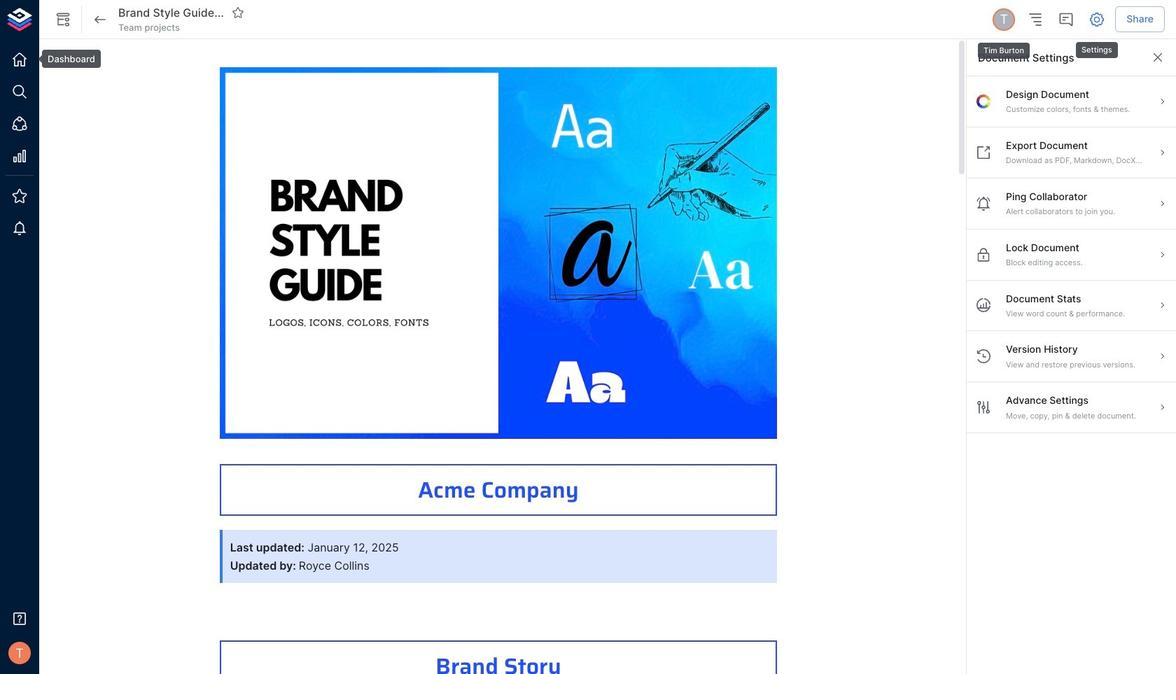 Task type: locate. For each thing, give the bounding box(es) containing it.
table of contents image
[[1028, 11, 1044, 28]]

tooltip
[[1075, 32, 1120, 60], [977, 33, 1032, 61], [32, 50, 101, 68]]

settings image
[[1089, 11, 1106, 28]]

comments image
[[1058, 11, 1075, 28]]

tooltip down table of contents image
[[977, 33, 1032, 61]]

0 horizontal spatial tooltip
[[32, 50, 101, 68]]

favorite image
[[232, 7, 244, 19]]

go back image
[[92, 11, 109, 28]]

tooltip down settings image
[[1075, 32, 1120, 60]]

show wiki image
[[55, 11, 71, 28]]

tooltip down show wiki icon
[[32, 50, 101, 68]]



Task type: describe. For each thing, give the bounding box(es) containing it.
1 horizontal spatial tooltip
[[977, 33, 1032, 61]]

2 horizontal spatial tooltip
[[1075, 32, 1120, 60]]



Task type: vqa. For each thing, say whether or not it's contained in the screenshot.
tooltip
yes



